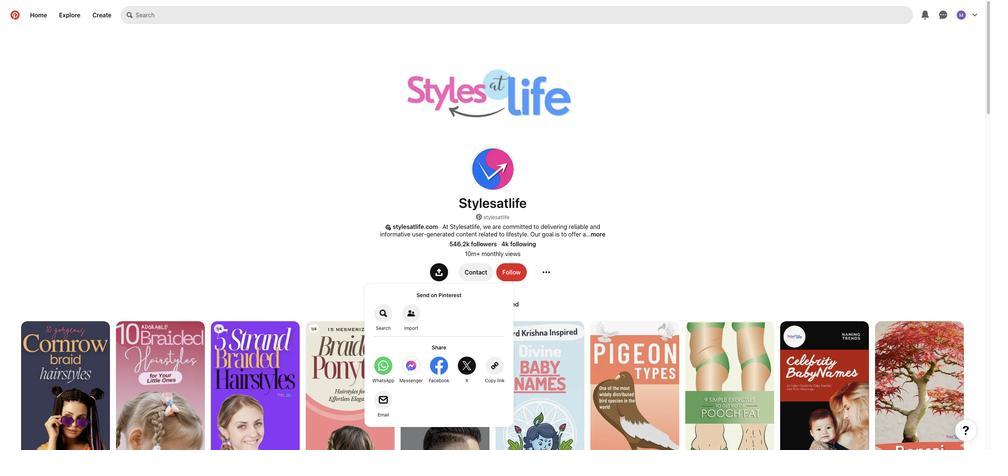 Task type: locate. For each thing, give the bounding box(es) containing it.
follow
[[503, 269, 521, 276]]

content
[[456, 231, 477, 238]]

more
[[591, 231, 606, 238]]

share on messenger image
[[402, 357, 421, 375]]

at
[[443, 223, 449, 230]]

email
[[378, 412, 389, 418]]

this contains: pigeon species image
[[591, 321, 680, 450]]

is
[[556, 231, 560, 238]]

informative
[[380, 231, 411, 238]]

list
[[0, 321, 986, 450]]

messenger
[[400, 378, 423, 384]]

saved link
[[499, 298, 522, 311]]

0 horizontal spatial to
[[499, 231, 505, 238]]

1 horizontal spatial ·
[[499, 241, 500, 247]]

we
[[484, 223, 491, 230]]

goal
[[542, 231, 554, 238]]

views
[[506, 251, 521, 257]]

link
[[498, 378, 505, 384]]

0 vertical spatial ·
[[440, 224, 441, 230]]

0 horizontal spatial ·
[[440, 224, 441, 230]]

· left the at
[[440, 224, 441, 230]]

at stylesatlife, we are committed to delivering reliable and informative user-generated content related to lifestyle. our goal is to offer a…
[[380, 223, 601, 238]]

delivering
[[541, 223, 568, 230]]

· left 4k
[[499, 241, 500, 247]]

a…
[[583, 231, 591, 238]]

home link
[[24, 6, 53, 24]]

copy link
[[485, 378, 505, 384]]

are
[[493, 223, 501, 230]]

reliable
[[569, 223, 589, 230]]

whether you prefer a casual vibe or a more polished appearance, these hairstyles offer a perfect blend of sophistication and creativity. unlock the secrets to stunning 5 strand braids and redefine your style. image
[[211, 321, 300, 450]]

to down are
[[499, 231, 505, 238]]

to up our
[[534, 223, 539, 230]]

1 vertical spatial ·
[[499, 241, 500, 247]]

contact
[[465, 269, 488, 276]]

100 men's haircut trends with names and pics image
[[401, 321, 490, 450]]

on
[[431, 292, 437, 298]]

more button
[[591, 231, 606, 238]]

to
[[534, 223, 539, 230], [499, 231, 505, 238], [562, 231, 567, 238]]

take a look at them and choose the ones you like. we are sure you will find some good and interesting choices in this name list. image
[[781, 321, 870, 450]]

maria williams image
[[957, 11, 966, 20]]

· inside stylesatlife.com ·
[[440, 224, 441, 230]]

stylesatlife image
[[470, 147, 516, 192]]

1 horizontal spatial to
[[534, 223, 539, 230]]

user-
[[412, 231, 427, 238]]

to right is
[[562, 231, 567, 238]]

this contains: exercises for pooch belly, exercises for tummy pooch, exercises for lowe pooch, exercises for pooch area, mommy pooch exercises, exercises for stomach pooch image
[[686, 321, 775, 450]]

search icon image
[[127, 12, 133, 18]]

follow button
[[497, 263, 527, 281]]

4k
[[502, 241, 509, 247]]

546.2k followers · 4k following 10m+ monthly views
[[450, 241, 536, 257]]

our
[[531, 231, 541, 238]]

lifestyle.
[[506, 231, 529, 238]]

monthly
[[482, 251, 504, 257]]

stylesatlife
[[484, 214, 510, 220]]

·
[[440, 224, 441, 230], [499, 241, 500, 247]]

x
[[466, 378, 469, 384]]

stylesatlife,
[[450, 223, 482, 230]]

elevate your style with these 10 enchanting braided ponytail hairstyles that exude effortless elegance. discover step-by-step guides and unleash a new level of sophistication in your daily look. from chic to casual, find the perfect braided ponytail to complement your style effortlessly. image
[[306, 321, 395, 450]]

this contains: bonsai tree types for your space image
[[876, 321, 965, 450]]

stylesatlife
[[459, 195, 527, 211]]



Task type: vqa. For each thing, say whether or not it's contained in the screenshot.
SHARE button
no



Task type: describe. For each thing, give the bounding box(es) containing it.
elevate your appearance with the timeless charm of cornrow braids. image
[[21, 321, 110, 450]]

send on pinterest
[[417, 292, 462, 298]]

this contains: divine baby names, lord krishna inspired baby names image
[[496, 321, 585, 450]]

search
[[376, 325, 391, 331]]

followers
[[471, 241, 497, 247]]

profile cover image image
[[369, 30, 617, 169]]

saved
[[502, 301, 519, 308]]

share on facebook image
[[430, 357, 448, 375]]

create link
[[86, 6, 118, 24]]

copy
[[485, 378, 496, 384]]

committed
[[503, 223, 532, 230]]

and
[[590, 223, 601, 230]]

whatsapp
[[373, 378, 395, 384]]

explore link
[[53, 6, 86, 24]]

546.2k
[[450, 241, 470, 247]]

share on twitter image
[[458, 357, 476, 375]]

explore the world of delightful braids for kids with our curated collection of 10 charming hairstyles. from playful pigtails to cute braided buns, discover easy and adorable options to make your little one's hair a stylish statement. get inspired and create magical moments with these sweet and kid-friendly braided looks! image
[[116, 321, 205, 450]]

10m+
[[465, 251, 480, 257]]

2 horizontal spatial to
[[562, 231, 567, 238]]

generated
[[427, 231, 455, 238]]

home
[[30, 12, 47, 18]]

stylesatlife.com ·
[[393, 223, 441, 230]]

claimed website image
[[385, 225, 391, 231]]

following
[[511, 241, 536, 247]]

send
[[417, 292, 430, 298]]

Search text field
[[136, 6, 914, 24]]

share
[[432, 344, 447, 351]]

related
[[479, 231, 498, 238]]

contact button
[[459, 263, 494, 281]]

stylesatlife.com link
[[393, 223, 438, 230]]

pinterest
[[439, 292, 462, 298]]

· inside 546.2k followers · 4k following 10m+ monthly views
[[499, 241, 500, 247]]

share on email image
[[375, 391, 393, 409]]

facebook
[[429, 378, 450, 384]]

create
[[93, 12, 112, 18]]

offer
[[569, 231, 582, 238]]

explore
[[59, 12, 80, 18]]

stylesatlife.com
[[393, 223, 438, 230]]

import
[[404, 325, 418, 331]]

pinterest image
[[476, 214, 482, 220]]



